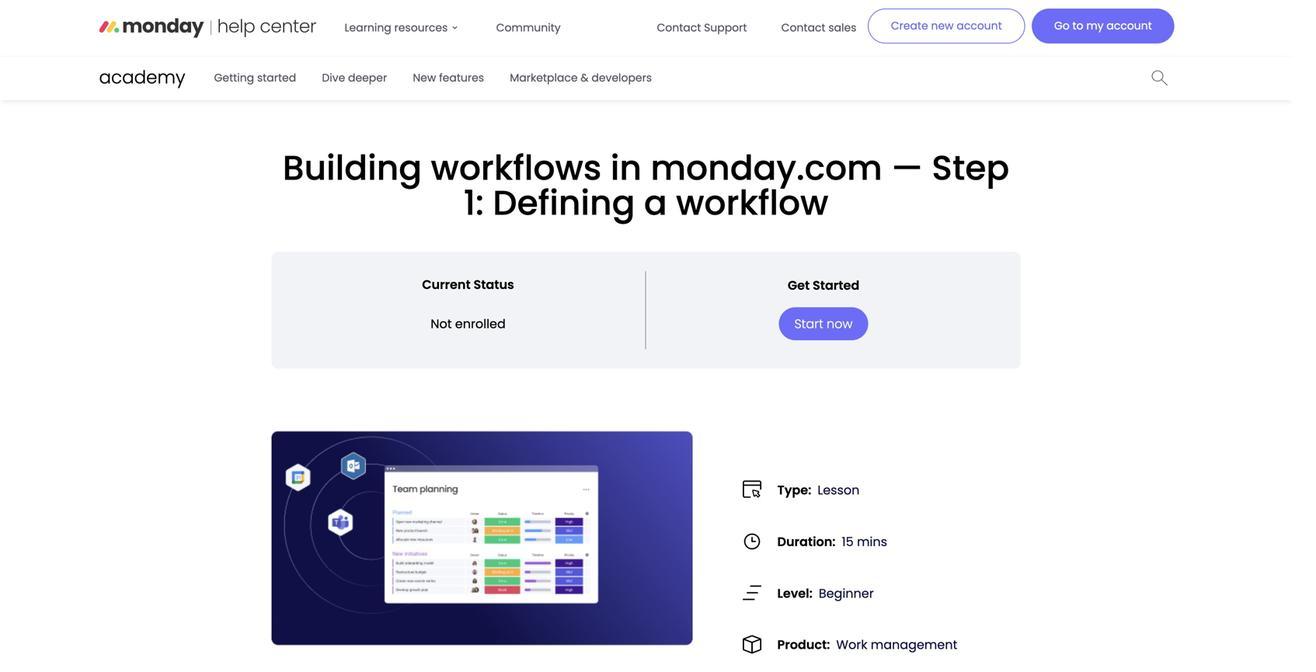 Task type: describe. For each thing, give the bounding box(es) containing it.
new features
[[413, 70, 484, 85]]

deeper
[[348, 70, 387, 85]]

dive deeper
[[322, 70, 387, 85]]

features
[[439, 70, 484, 85]]

start now
[[795, 315, 853, 332]]

contact for contact support
[[657, 20, 701, 35]]

start now link
[[779, 307, 868, 340]]

contact support link
[[648, 12, 756, 44]]

go to my account
[[1054, 18, 1152, 33]]

product:
[[777, 636, 830, 654]]

beginner
[[819, 585, 874, 602]]

enrolled
[[455, 315, 506, 333]]

started
[[813, 276, 860, 294]]

getting started
[[214, 70, 296, 85]]

product: work management
[[777, 636, 958, 654]]

mins
[[857, 533, 887, 550]]

not enrolled
[[431, 315, 506, 333]]

15
[[842, 533, 854, 550]]

now
[[827, 315, 853, 332]]

type:
[[777, 481, 812, 499]]

learning resources
[[345, 20, 448, 35]]

contact sales
[[781, 20, 857, 35]]

search logo image
[[1152, 70, 1168, 85]]

support
[[704, 20, 747, 35]]

not
[[431, 315, 452, 333]]

level:
[[777, 585, 813, 602]]

monday.com
[[651, 144, 883, 192]]

current status
[[422, 276, 514, 293]]

get
[[788, 276, 810, 294]]

lesson
[[818, 481, 860, 499]]

contact sales link
[[772, 12, 866, 44]]

community link
[[487, 12, 570, 44]]

2 account from the left
[[1107, 18, 1152, 33]]

new features link
[[404, 64, 494, 92]]

go to my account link
[[1032, 9, 1175, 44]]

marketplace
[[510, 70, 578, 85]]

new
[[413, 70, 436, 85]]

building
[[283, 144, 422, 192]]

academy link
[[99, 64, 185, 93]]

workflows
[[431, 144, 602, 192]]

dive deeper link
[[313, 64, 396, 92]]

get started
[[788, 276, 860, 294]]

—
[[891, 144, 923, 192]]



Task type: locate. For each thing, give the bounding box(es) containing it.
step
[[932, 144, 1010, 192]]

level: beginner
[[777, 585, 874, 602]]

contact for contact sales
[[781, 20, 826, 35]]

management
[[871, 636, 958, 654]]

2 contact from the left
[[781, 20, 826, 35]]

started
[[257, 70, 296, 85]]

1:
[[464, 179, 484, 227]]

my
[[1087, 18, 1104, 33]]

1 account from the left
[[957, 18, 1002, 33]]

1 horizontal spatial account
[[1107, 18, 1152, 33]]

getting
[[214, 70, 254, 85]]

contact
[[657, 20, 701, 35], [781, 20, 826, 35]]

create
[[891, 18, 928, 33]]

0 horizontal spatial contact
[[657, 20, 701, 35]]

contact left the sales
[[781, 20, 826, 35]]

to
[[1073, 18, 1084, 33]]

1 horizontal spatial contact
[[781, 20, 826, 35]]

account inside "link"
[[957, 18, 1002, 33]]

type: lesson
[[777, 481, 860, 499]]

create new account link
[[868, 9, 1025, 44]]

developers
[[592, 70, 652, 85]]

1 contact from the left
[[657, 20, 701, 35]]

&
[[581, 70, 589, 85]]

duration:
[[777, 533, 836, 550]]

building workflows in monday.com — step 1: defining a workflow
[[283, 144, 1010, 227]]

duration: 15 mins
[[777, 533, 887, 550]]

defining
[[493, 179, 635, 227]]

monday.com logo image
[[99, 12, 317, 44]]

new
[[931, 18, 954, 33]]

marketplace & developers
[[510, 70, 652, 85]]

workflow
[[676, 179, 829, 227]]

learning resources link
[[335, 12, 471, 44]]

contact left 'support'
[[657, 20, 701, 35]]

contact support
[[657, 20, 747, 35]]

getting started link
[[205, 64, 306, 92]]

status
[[474, 276, 514, 293]]

academy
[[99, 65, 185, 90]]

resources
[[394, 20, 448, 35]]

account right my
[[1107, 18, 1152, 33]]

current
[[422, 276, 471, 293]]

create new account
[[891, 18, 1002, 33]]

a
[[644, 179, 667, 227]]

account
[[957, 18, 1002, 33], [1107, 18, 1152, 33]]

account right 'new'
[[957, 18, 1002, 33]]

learning
[[345, 20, 391, 35]]

work
[[836, 636, 868, 654]]

0 horizontal spatial account
[[957, 18, 1002, 33]]

marketplace & developers link
[[501, 64, 661, 92]]

start
[[795, 315, 823, 332]]

sales
[[829, 20, 857, 35]]

dive
[[322, 70, 345, 85]]

in
[[611, 144, 642, 192]]

go
[[1054, 18, 1070, 33]]

community
[[496, 20, 561, 35]]



Task type: vqa. For each thing, say whether or not it's contained in the screenshot.
Collaborate with monday marketing team and partner's marketing team to execute local events and/or drive marketing initiatives to create brand awareness and pipeline generation
no



